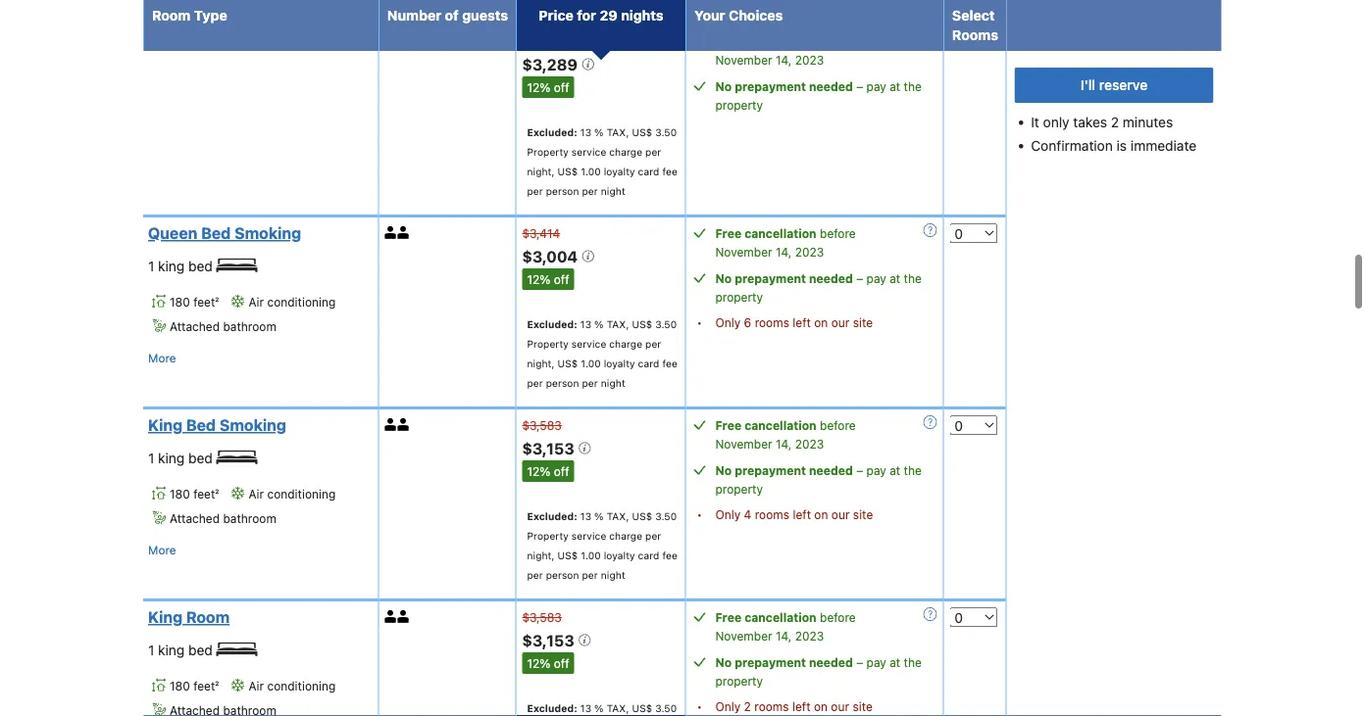 Task type: describe. For each thing, give the bounding box(es) containing it.
12% off for queen bed smoking
[[527, 273, 569, 286]]

king bed smoking link
[[148, 416, 367, 435]]

excluded: for king room
[[527, 703, 577, 715]]

180 feet² for queen
[[170, 295, 219, 309]]

1 – pay at the property from the top
[[715, 79, 922, 112]]

number of guests
[[387, 7, 508, 24]]

person for $3,289
[[546, 185, 579, 197]]

$3,414
[[522, 226, 560, 240]]

12% off. you're getting a reduced rate because this property is offering a discount.. element for king room
[[522, 653, 574, 675]]

1 excluded: from the top
[[527, 126, 577, 138]]

attached for queen
[[170, 320, 220, 334]]

only 4 rooms left on our site
[[715, 508, 873, 522]]

select rooms
[[952, 7, 998, 43]]

conditioning for king bed smoking
[[267, 487, 336, 501]]

tax, for queen bed smoking
[[607, 319, 629, 330]]

1 before from the top
[[820, 34, 856, 48]]

1 king bed for king bed smoking
[[148, 451, 216, 467]]

only 2 rooms left on our site
[[715, 700, 873, 714]]

of
[[445, 7, 459, 24]]

– pay at the property for king bed smoking
[[715, 464, 922, 496]]

service for $3,289
[[572, 146, 606, 158]]

1 pay from the top
[[867, 79, 886, 93]]

loyalty for $3,153
[[604, 550, 635, 562]]

i'll reserve button
[[1015, 68, 1214, 103]]

12% off. you're getting a reduced rate because this property is offering a discount.. element for queen bed smoking
[[522, 269, 574, 290]]

king room
[[148, 608, 230, 627]]

night for $3,153
[[601, 570, 625, 581]]

free for king room
[[715, 611, 742, 625]]

i'll reserve
[[1081, 77, 1148, 93]]

our for queen bed smoking
[[831, 316, 850, 329]]

site for queen bed smoking
[[853, 316, 873, 329]]

3 180 feet² from the top
[[170, 680, 219, 693]]

2023 for king bed smoking
[[795, 437, 824, 451]]

13 % tax, us$ 3.50 property service charge per night, us$ 1.00 loyalty card fee per person per night for $3,004
[[527, 319, 678, 389]]

free for king bed smoking
[[715, 419, 742, 432]]

1 the from the top
[[904, 79, 922, 93]]

feet² for queen
[[193, 295, 219, 309]]

1 tax, from the top
[[607, 126, 629, 138]]

1 at from the top
[[890, 79, 901, 93]]

our for king room
[[831, 700, 849, 714]]

3 air from the top
[[249, 680, 264, 693]]

3 180 from the top
[[170, 680, 190, 693]]

1 3.50 from the top
[[655, 126, 677, 138]]

1.00 for $3,004
[[581, 358, 601, 370]]

1 for queen bed smoking
[[148, 258, 154, 274]]

free cancellation for queen bed smoking
[[715, 226, 817, 240]]

takes
[[1073, 114, 1107, 130]]

more details on meals and payment options image for $3,004
[[923, 223, 937, 237]]

on for queen bed smoking
[[814, 316, 828, 329]]

12% off. you're getting a reduced rate because this property is offering a discount.. element for king bed smoking
[[522, 461, 574, 482]]

site for king bed smoking
[[853, 508, 873, 522]]

1 king bed for king room
[[148, 643, 216, 659]]

• for king room
[[697, 700, 703, 714]]

select
[[952, 7, 995, 24]]

% for king bed smoking
[[594, 511, 604, 523]]

king for king bed smoking
[[158, 451, 185, 467]]

1 for king room
[[148, 643, 154, 659]]

• for queen bed smoking
[[697, 316, 703, 329]]

prepayment for king room
[[735, 656, 806, 670]]

type
[[194, 7, 227, 24]]

180 for queen
[[170, 295, 190, 309]]

property for $3,153
[[527, 530, 569, 542]]

14, for king room
[[776, 630, 792, 643]]

1 12% off. you're getting a reduced rate because this property is offering a discount.. element from the top
[[522, 76, 574, 98]]

1 free cancellation from the top
[[715, 34, 817, 48]]

$3,153 for king room
[[522, 632, 578, 650]]

november for queen bed smoking
[[715, 245, 772, 259]]

1 november from the top
[[715, 53, 772, 66]]

occupancy image for queen bed smoking
[[385, 226, 397, 239]]

rooms for queen bed smoking
[[755, 316, 789, 329]]

night, for $3,153
[[527, 550, 555, 562]]

1 cancellation from the top
[[745, 34, 817, 48]]

3 air conditioning from the top
[[249, 680, 336, 693]]

immediate
[[1131, 138, 1197, 154]]

cancellation for queen bed smoking
[[745, 226, 817, 240]]

3 conditioning from the top
[[267, 680, 336, 693]]

13 % tax, us$ 3.50 property service charge per night, us$ 1.00 loyalty card fee per person per night for $3,289
[[527, 126, 678, 197]]

1 no prepayment needed from the top
[[715, 79, 853, 93]]

rooms
[[952, 27, 998, 43]]

card for $3,004
[[638, 358, 659, 370]]

nights
[[621, 7, 664, 24]]

1 before november 14, 2023 from the top
[[715, 34, 856, 66]]

person for $3,153
[[546, 570, 579, 581]]

left for king bed smoking
[[793, 508, 811, 522]]

smoking for king bed smoking
[[220, 416, 286, 435]]

card for $3,153
[[638, 550, 659, 562]]

rooms for king room
[[754, 700, 789, 714]]

on for king room
[[814, 700, 828, 714]]

0 vertical spatial room
[[152, 7, 191, 24]]

12% for king room
[[527, 657, 551, 671]]

left for king room
[[792, 700, 811, 714]]

occupancy image for king room
[[385, 611, 397, 624]]

$3,004
[[522, 247, 582, 266]]

night, for $3,004
[[527, 358, 555, 370]]

1 off from the top
[[554, 80, 569, 94]]

your choices
[[694, 7, 783, 24]]

3 feet² from the top
[[193, 680, 219, 693]]

1 – from the top
[[856, 79, 863, 93]]

1 for king bed smoking
[[148, 451, 154, 467]]

fee for $3,004
[[662, 358, 678, 370]]

1 % from the top
[[594, 126, 604, 138]]

$3,583 for king bed smoking
[[522, 419, 562, 432]]

your
[[694, 7, 725, 24]]

only for queen bed smoking
[[715, 316, 741, 329]]

service for $3,153
[[572, 530, 606, 542]]

before for queen bed smoking
[[820, 226, 856, 240]]

1 2023 from the top
[[795, 53, 824, 66]]

1 needed from the top
[[809, 79, 853, 93]]

only
[[1043, 114, 1070, 130]]

1 13 from the top
[[580, 126, 592, 138]]

number
[[387, 7, 442, 24]]

night for $3,004
[[601, 377, 625, 389]]

$3,738
[[522, 34, 561, 48]]

charge for $3,004
[[609, 338, 642, 350]]

29
[[600, 7, 618, 24]]

november for king room
[[715, 630, 772, 643]]

12% off for king bed smoking
[[527, 465, 569, 479]]

1 12% off from the top
[[527, 80, 569, 94]]

13 % tax, us$ 3.50
[[527, 703, 678, 717]]

free cancellation for king room
[[715, 611, 817, 625]]



Task type: vqa. For each thing, say whether or not it's contained in the screenshot.
2nd needed from the top of the page
yes



Task type: locate. For each thing, give the bounding box(es) containing it.
air
[[249, 295, 264, 309], [249, 487, 264, 501], [249, 680, 264, 693]]

before november 14, 2023 down choices
[[715, 34, 856, 66]]

no prepayment needed up only 6 rooms left on our site
[[715, 271, 853, 285]]

$3,289
[[522, 55, 582, 74]]

1 no from the top
[[715, 79, 732, 93]]

1 vertical spatial only
[[715, 508, 741, 522]]

1 vertical spatial •
[[697, 508, 703, 522]]

2 cancellation from the top
[[745, 226, 817, 240]]

fee for $3,289
[[662, 166, 678, 177]]

2 free cancellation from the top
[[715, 226, 817, 240]]

cancellation up only 4 rooms left on our site
[[745, 419, 817, 432]]

2 vertical spatial air
[[249, 680, 264, 693]]

1 vertical spatial attached
[[170, 512, 220, 526]]

2 vertical spatial 1.00
[[581, 550, 601, 562]]

2 vertical spatial 13 % tax, us$ 3.50 property service charge per night, us$ 1.00 loyalty card fee per person per night
[[527, 511, 678, 581]]

the for king room
[[904, 656, 922, 670]]

1 down king bed smoking
[[148, 451, 154, 467]]

0 vertical spatial air
[[249, 295, 264, 309]]

4
[[744, 508, 752, 522]]

1 vertical spatial king
[[158, 451, 185, 467]]

property for $3,289
[[527, 146, 569, 158]]

2 vertical spatial left
[[792, 700, 811, 714]]

fee
[[662, 166, 678, 177], [662, 358, 678, 370], [662, 550, 678, 562]]

180 down queen
[[170, 295, 190, 309]]

rooms
[[755, 316, 789, 329], [755, 508, 790, 522], [754, 700, 789, 714]]

attached bathroom for king
[[170, 512, 276, 526]]

14,
[[776, 53, 792, 66], [776, 245, 792, 259], [776, 437, 792, 451], [776, 630, 792, 643]]

air down 'king bed smoking' link
[[249, 487, 264, 501]]

attached bathroom
[[170, 320, 276, 334], [170, 512, 276, 526]]

before november 14, 2023 up only 4 rooms left on our site
[[715, 419, 856, 451]]

service for $3,004
[[572, 338, 606, 350]]

minutes
[[1123, 114, 1173, 130]]

1 $3,583 from the top
[[522, 419, 562, 432]]

1 vertical spatial conditioning
[[267, 487, 336, 501]]

4 november from the top
[[715, 630, 772, 643]]

us$
[[632, 126, 652, 138], [558, 166, 578, 177], [632, 319, 652, 330], [558, 358, 578, 370], [632, 511, 652, 523], [558, 550, 578, 562], [632, 703, 652, 715]]

conditioning for queen bed smoking
[[267, 295, 336, 309]]

cancellation for king bed smoking
[[745, 419, 817, 432]]

1 vertical spatial 2
[[744, 700, 751, 714]]

queen bed smoking
[[148, 224, 301, 243]]

14, up only 2 rooms left on our site
[[776, 630, 792, 643]]

attached down queen
[[170, 320, 220, 334]]

2 attached bathroom from the top
[[170, 512, 276, 526]]

1 vertical spatial our
[[832, 508, 850, 522]]

2 no prepayment needed from the top
[[715, 271, 853, 285]]

air down queen bed smoking link
[[249, 295, 264, 309]]

attached bathroom down king bed smoking
[[170, 512, 276, 526]]

1 vertical spatial feet²
[[193, 487, 219, 501]]

cancellation down choices
[[745, 34, 817, 48]]

occupancy image for king bed smoking
[[385, 419, 397, 431]]

prepayment up 6
[[735, 271, 806, 285]]

2 no from the top
[[715, 271, 732, 285]]

1 card from the top
[[638, 166, 659, 177]]

more for king
[[148, 544, 176, 557]]

it
[[1031, 114, 1039, 130]]

2 vertical spatial 1
[[148, 643, 154, 659]]

1 property from the top
[[715, 98, 763, 112]]

before november 14, 2023 for king room
[[715, 611, 856, 643]]

property for $3,004
[[527, 338, 569, 350]]

for
[[577, 7, 596, 24]]

2 vertical spatial property
[[527, 530, 569, 542]]

1 vertical spatial 180 feet²
[[170, 487, 219, 501]]

property for king room
[[715, 675, 763, 688]]

night, for $3,289
[[527, 166, 555, 177]]

1 king bed down queen
[[148, 258, 216, 274]]

2 charge from the top
[[609, 338, 642, 350]]

3 the from the top
[[904, 464, 922, 477]]

3 at from the top
[[890, 464, 901, 477]]

property up 6
[[715, 290, 763, 304]]

1 vertical spatial bed
[[188, 451, 213, 467]]

0 vertical spatial left
[[793, 316, 811, 329]]

more link for queen bed smoking
[[148, 348, 176, 368]]

more details on meals and payment options image for $3,153
[[923, 416, 937, 429]]

no prepayment needed
[[715, 79, 853, 93], [715, 271, 853, 285], [715, 464, 853, 477], [715, 656, 853, 670]]

3 excluded: from the top
[[527, 511, 577, 523]]

1 vertical spatial more
[[148, 544, 176, 557]]

3 property from the top
[[527, 530, 569, 542]]

0 vertical spatial more
[[148, 351, 176, 365]]

1 vertical spatial 13 % tax, us$ 3.50 property service charge per night, us$ 1.00 loyalty card fee per person per night
[[527, 319, 678, 389]]

loyalty for $3,289
[[604, 166, 635, 177]]

3.50 for king bed smoking
[[655, 511, 677, 523]]

1 night from the top
[[601, 185, 625, 197]]

13 for queen bed smoking
[[580, 319, 592, 330]]

person for $3,004
[[546, 377, 579, 389]]

feet² down king room
[[193, 680, 219, 693]]

4 before from the top
[[820, 611, 856, 625]]

king down queen
[[158, 258, 185, 274]]

room
[[152, 7, 191, 24], [186, 608, 230, 627]]

•
[[697, 316, 703, 329], [697, 508, 703, 522], [697, 700, 703, 714]]

king for king bed smoking
[[148, 416, 182, 435]]

1 vertical spatial charge
[[609, 338, 642, 350]]

bed for king room
[[188, 643, 213, 659]]

night,
[[527, 166, 555, 177], [527, 358, 555, 370], [527, 550, 555, 562]]

rooms for king bed smoking
[[755, 508, 790, 522]]

1 king bed down king room
[[148, 643, 216, 659]]

3 13 from the top
[[580, 511, 592, 523]]

occupancy image
[[385, 226, 397, 239], [385, 419, 397, 431], [397, 419, 410, 431], [385, 611, 397, 624], [397, 611, 410, 624]]

conditioning down king room link
[[267, 680, 336, 693]]

needed for king room
[[809, 656, 853, 670]]

tax, for king bed smoking
[[607, 511, 629, 523]]

before november 14, 2023 up only 6 rooms left on our site
[[715, 226, 856, 259]]

6
[[744, 316, 752, 329]]

1 180 from the top
[[170, 295, 190, 309]]

0 vertical spatial 1
[[148, 258, 154, 274]]

2 vertical spatial bed
[[188, 643, 213, 659]]

2 $3,583 from the top
[[522, 611, 562, 625]]

november up 4
[[715, 437, 772, 451]]

% inside 13 % tax, us$ 3.50
[[594, 703, 604, 715]]

tax, for king room
[[607, 703, 629, 715]]

november down "your choices"
[[715, 53, 772, 66]]

2 vertical spatial only
[[715, 700, 741, 714]]

king inside 'king bed smoking' link
[[148, 416, 182, 435]]

3 12% off. you're getting a reduced rate because this property is offering a discount.. element from the top
[[522, 461, 574, 482]]

1 vertical spatial king
[[148, 608, 182, 627]]

it only takes 2 minutes confirmation is immediate
[[1031, 114, 1197, 154]]

bed for king
[[186, 416, 216, 435]]

– pay at the property for queen bed smoking
[[715, 271, 922, 304]]

no for king bed smoking
[[715, 464, 732, 477]]

no for king room
[[715, 656, 732, 670]]

before november 14, 2023
[[715, 34, 856, 66], [715, 226, 856, 259], [715, 419, 856, 451], [715, 611, 856, 643]]

180 feet² down king bed smoking
[[170, 487, 219, 501]]

14, up only 4 rooms left on our site
[[776, 437, 792, 451]]

2 night from the top
[[601, 377, 625, 389]]

3 card from the top
[[638, 550, 659, 562]]

2 vertical spatial night,
[[527, 550, 555, 562]]

cancellation up only 2 rooms left on our site
[[745, 611, 817, 625]]

0 vertical spatial loyalty
[[604, 166, 635, 177]]

0 vertical spatial more link
[[148, 348, 176, 368]]

bed down queen bed smoking
[[188, 258, 213, 274]]

% for king room
[[594, 703, 604, 715]]

3.50 inside 13 % tax, us$ 3.50
[[655, 703, 677, 715]]

4 – from the top
[[856, 656, 863, 670]]

– for queen bed smoking
[[856, 271, 863, 285]]

air conditioning for king bed smoking
[[249, 487, 336, 501]]

more link up king room
[[148, 541, 176, 560]]

1 more details on meals and payment options image from the top
[[923, 223, 937, 237]]

property up only 2 rooms left on our site
[[715, 675, 763, 688]]

4 the from the top
[[904, 656, 922, 670]]

4 3.50 from the top
[[655, 703, 677, 715]]

cancellation up only 6 rooms left on our site
[[745, 226, 817, 240]]

1 1.00 from the top
[[581, 166, 601, 177]]

1 rooms from the top
[[755, 316, 789, 329]]

free cancellation up only 2 rooms left on our site
[[715, 611, 817, 625]]

1 more from the top
[[148, 351, 176, 365]]

no up only 2 rooms left on our site
[[715, 656, 732, 670]]

property
[[715, 98, 763, 112], [715, 290, 763, 304], [715, 482, 763, 496], [715, 675, 763, 688]]

1 vertical spatial service
[[572, 338, 606, 350]]

13 for king room
[[580, 703, 592, 715]]

no prepayment needed down choices
[[715, 79, 853, 93]]

guests
[[462, 7, 508, 24]]

more details on meals and payment options image
[[923, 608, 937, 622]]

3 cancellation from the top
[[745, 419, 817, 432]]

site for king room
[[853, 700, 873, 714]]

charge for $3,153
[[609, 530, 642, 542]]

1 14, from the top
[[776, 53, 792, 66]]

1 12% from the top
[[527, 80, 551, 94]]

charge
[[609, 146, 642, 158], [609, 338, 642, 350], [609, 530, 642, 542]]

4 before november 14, 2023 from the top
[[715, 611, 856, 643]]

more
[[148, 351, 176, 365], [148, 544, 176, 557]]

12% off
[[527, 80, 569, 94], [527, 273, 569, 286], [527, 465, 569, 479], [527, 657, 569, 671]]

king room link
[[148, 608, 367, 628]]

1 prepayment from the top
[[735, 79, 806, 93]]

0 vertical spatial charge
[[609, 146, 642, 158]]

only 6 rooms left on our site
[[715, 316, 873, 329]]

2 13 from the top
[[580, 319, 592, 330]]

$3,583
[[522, 419, 562, 432], [522, 611, 562, 625]]

bathroom for king bed smoking
[[223, 512, 276, 526]]

room type
[[152, 7, 227, 24]]

occupancy image
[[397, 226, 410, 239]]

attached for king
[[170, 512, 220, 526]]

2 bathroom from the top
[[223, 512, 276, 526]]

service
[[572, 146, 606, 158], [572, 338, 606, 350], [572, 530, 606, 542]]

free cancellation
[[715, 34, 817, 48], [715, 226, 817, 240], [715, 419, 817, 432], [715, 611, 817, 625]]

2 vertical spatial service
[[572, 530, 606, 542]]

1 vertical spatial smoking
[[220, 416, 286, 435]]

4 prepayment from the top
[[735, 656, 806, 670]]

no down your
[[715, 79, 732, 93]]

site
[[853, 316, 873, 329], [853, 508, 873, 522], [853, 700, 873, 714]]

2 vertical spatial conditioning
[[267, 680, 336, 693]]

2 vertical spatial site
[[853, 700, 873, 714]]

bathroom for queen bed smoking
[[223, 320, 276, 334]]

1 vertical spatial bathroom
[[223, 512, 276, 526]]

1 horizontal spatial 2
[[1111, 114, 1119, 130]]

1 person from the top
[[546, 185, 579, 197]]

1 loyalty from the top
[[604, 166, 635, 177]]

2 person from the top
[[546, 377, 579, 389]]

prepayment
[[735, 79, 806, 93], [735, 271, 806, 285], [735, 464, 806, 477], [735, 656, 806, 670]]

0 vertical spatial night
[[601, 185, 625, 197]]

0 vertical spatial king
[[148, 416, 182, 435]]

free for queen bed smoking
[[715, 226, 742, 240]]

0 vertical spatial 1 king bed
[[148, 258, 216, 274]]

1 vertical spatial on
[[814, 508, 828, 522]]

the for king bed smoking
[[904, 464, 922, 477]]

conditioning down 'king bed smoking' link
[[267, 487, 336, 501]]

off for queen bed smoking
[[554, 273, 569, 286]]

1 vertical spatial left
[[793, 508, 811, 522]]

1 vertical spatial night,
[[527, 358, 555, 370]]

0 vertical spatial bed
[[201, 224, 231, 243]]

bed
[[188, 258, 213, 274], [188, 451, 213, 467], [188, 643, 213, 659]]

2 vertical spatial •
[[697, 700, 703, 714]]

180 feet² down queen
[[170, 295, 219, 309]]

off for king room
[[554, 657, 569, 671]]

1 air conditioning from the top
[[249, 295, 336, 309]]

more up king bed smoking
[[148, 351, 176, 365]]

more up king room
[[148, 544, 176, 557]]

1 $3,153 from the top
[[522, 439, 578, 458]]

2 • from the top
[[697, 508, 703, 522]]

bathroom down queen bed smoking link
[[223, 320, 276, 334]]

cancellation for king room
[[745, 611, 817, 625]]

property
[[527, 146, 569, 158], [527, 338, 569, 350], [527, 530, 569, 542]]

2 vertical spatial rooms
[[754, 700, 789, 714]]

1 free from the top
[[715, 34, 742, 48]]

–
[[856, 79, 863, 93], [856, 271, 863, 285], [856, 464, 863, 477], [856, 656, 863, 670]]

attached
[[170, 320, 220, 334], [170, 512, 220, 526]]

free cancellation down choices
[[715, 34, 817, 48]]

needed
[[809, 79, 853, 93], [809, 271, 853, 285], [809, 464, 853, 477], [809, 656, 853, 670]]

14, for king bed smoking
[[776, 437, 792, 451]]

0 horizontal spatial 2
[[744, 700, 751, 714]]

$3,153
[[522, 439, 578, 458], [522, 632, 578, 650]]

on
[[814, 316, 828, 329], [814, 508, 828, 522], [814, 700, 828, 714]]

off
[[554, 80, 569, 94], [554, 273, 569, 286], [554, 465, 569, 479], [554, 657, 569, 671]]

• left only 2 rooms left on our site
[[697, 700, 703, 714]]

november for king bed smoking
[[715, 437, 772, 451]]

14, for queen bed smoking
[[776, 245, 792, 259]]

night for $3,289
[[601, 185, 625, 197]]

0 vertical spatial rooms
[[755, 316, 789, 329]]

november
[[715, 53, 772, 66], [715, 245, 772, 259], [715, 437, 772, 451], [715, 630, 772, 643]]

2 more link from the top
[[148, 541, 176, 560]]

• left 6
[[697, 316, 703, 329]]

1 king bed
[[148, 258, 216, 274], [148, 451, 216, 467], [148, 643, 216, 659]]

0 vertical spatial king
[[158, 258, 185, 274]]

0 vertical spatial bed
[[188, 258, 213, 274]]

2 vertical spatial person
[[546, 570, 579, 581]]

3 tax, from the top
[[607, 511, 629, 523]]

left for queen bed smoking
[[793, 316, 811, 329]]

before november 14, 2023 for queen bed smoking
[[715, 226, 856, 259]]

3 property from the top
[[715, 482, 763, 496]]

the for queen bed smoking
[[904, 271, 922, 285]]

free cancellation up 6
[[715, 226, 817, 240]]

1 vertical spatial site
[[853, 508, 873, 522]]

feet²
[[193, 295, 219, 309], [193, 487, 219, 501], [193, 680, 219, 693]]

before
[[820, 34, 856, 48], [820, 226, 856, 240], [820, 419, 856, 432], [820, 611, 856, 625]]

fee for $3,153
[[662, 550, 678, 562]]

is
[[1117, 138, 1127, 154]]

no up only 4 rooms left on our site
[[715, 464, 732, 477]]

1
[[148, 258, 154, 274], [148, 451, 154, 467], [148, 643, 154, 659]]

1 feet² from the top
[[193, 295, 219, 309]]

free cancellation up 4
[[715, 419, 817, 432]]

1 king from the top
[[158, 258, 185, 274]]

no for queen bed smoking
[[715, 271, 732, 285]]

1 vertical spatial property
[[527, 338, 569, 350]]

0 vertical spatial property
[[527, 146, 569, 158]]

left
[[793, 316, 811, 329], [793, 508, 811, 522], [792, 700, 811, 714]]

bed down king bed smoking
[[188, 451, 213, 467]]

prepayment up only 2 rooms left on our site
[[735, 656, 806, 670]]

only for king room
[[715, 700, 741, 714]]

2 tax, from the top
[[607, 319, 629, 330]]

2 excluded: from the top
[[527, 319, 577, 330]]

feet² down king bed smoking
[[193, 487, 219, 501]]

2 attached from the top
[[170, 512, 220, 526]]

180 down king bed smoking
[[170, 487, 190, 501]]

2 conditioning from the top
[[267, 487, 336, 501]]

3 person from the top
[[546, 570, 579, 581]]

2 vertical spatial card
[[638, 550, 659, 562]]

1 vertical spatial night
[[601, 377, 625, 389]]

1 vertical spatial card
[[638, 358, 659, 370]]

0 vertical spatial $3,153
[[522, 439, 578, 458]]

2 vertical spatial 180
[[170, 680, 190, 693]]

3 off from the top
[[554, 465, 569, 479]]

conditioning down queen bed smoking link
[[267, 295, 336, 309]]

180 feet² down king room
[[170, 680, 219, 693]]

4 tax, from the top
[[607, 703, 629, 715]]

3 service from the top
[[572, 530, 606, 542]]

air down king room link
[[249, 680, 264, 693]]

air conditioning down king room link
[[249, 680, 336, 693]]

2 vertical spatial 180 feet²
[[170, 680, 219, 693]]

2 2023 from the top
[[795, 245, 824, 259]]

1 vertical spatial loyalty
[[604, 358, 635, 370]]

conditioning
[[267, 295, 336, 309], [267, 487, 336, 501], [267, 680, 336, 693]]

2 vertical spatial charge
[[609, 530, 642, 542]]

1 king bed down king bed smoking
[[148, 451, 216, 467]]

1 down king room
[[148, 643, 154, 659]]

2023 for queen bed smoking
[[795, 245, 824, 259]]

1 more link from the top
[[148, 348, 176, 368]]

3.50 for queen bed smoking
[[655, 319, 677, 330]]

0 vertical spatial bathroom
[[223, 320, 276, 334]]

12%
[[527, 80, 551, 94], [527, 273, 551, 286], [527, 465, 551, 479], [527, 657, 551, 671]]

bathroom down 'king bed smoking' link
[[223, 512, 276, 526]]

queen
[[148, 224, 197, 243]]

2 loyalty from the top
[[604, 358, 635, 370]]

13
[[580, 126, 592, 138], [580, 319, 592, 330], [580, 511, 592, 523], [580, 703, 592, 715]]

1 180 feet² from the top
[[170, 295, 219, 309]]

1 vertical spatial 1
[[148, 451, 154, 467]]

14, up only 6 rooms left on our site
[[776, 245, 792, 259]]

choices
[[729, 7, 783, 24]]

1 vertical spatial air
[[249, 487, 264, 501]]

3 bed from the top
[[188, 643, 213, 659]]

14, down choices
[[776, 53, 792, 66]]

4 12% off. you're getting a reduced rate because this property is offering a discount.. element from the top
[[522, 653, 574, 675]]

us$ inside 13 % tax, us$ 3.50
[[632, 703, 652, 715]]

3 – from the top
[[856, 464, 863, 477]]

2 vertical spatial on
[[814, 700, 828, 714]]

before november 14, 2023 up only 2 rooms left on our site
[[715, 611, 856, 643]]

13 % tax, us$ 3.50 property service charge per night, us$ 1.00 loyalty card fee per person per night
[[527, 126, 678, 197], [527, 319, 678, 389], [527, 511, 678, 581]]

king inside king room link
[[148, 608, 182, 627]]

3 13 % tax, us$ 3.50 property service charge per night, us$ 1.00 loyalty card fee per person per night from the top
[[527, 511, 678, 581]]

property for queen bed smoking
[[715, 290, 763, 304]]

tax, inside 13 % tax, us$ 3.50
[[607, 703, 629, 715]]

1 13 % tax, us$ 3.50 property service charge per night, us$ 1.00 loyalty card fee per person per night from the top
[[527, 126, 678, 197]]

$3,153 for king bed smoking
[[522, 439, 578, 458]]

0 vertical spatial site
[[853, 316, 873, 329]]

• for king bed smoking
[[697, 508, 703, 522]]

card
[[638, 166, 659, 177], [638, 358, 659, 370], [638, 550, 659, 562]]

our
[[831, 316, 850, 329], [832, 508, 850, 522], [831, 700, 849, 714]]

queen bed smoking link
[[148, 223, 367, 243]]

2 before from the top
[[820, 226, 856, 240]]

4 no from the top
[[715, 656, 732, 670]]

price
[[539, 7, 574, 24]]

feet² down queen bed smoking
[[193, 295, 219, 309]]

smoking
[[235, 224, 301, 243], [220, 416, 286, 435]]

1 charge from the top
[[609, 146, 642, 158]]

off for king bed smoking
[[554, 465, 569, 479]]

bed
[[201, 224, 231, 243], [186, 416, 216, 435]]

2 vertical spatial feet²
[[193, 680, 219, 693]]

1.00
[[581, 166, 601, 177], [581, 358, 601, 370], [581, 550, 601, 562]]

1 vertical spatial room
[[186, 608, 230, 627]]

bed for king bed smoking
[[188, 451, 213, 467]]

1 vertical spatial $3,583
[[522, 611, 562, 625]]

november up 6
[[715, 245, 772, 259]]

180 feet² for king
[[170, 487, 219, 501]]

card for $3,289
[[638, 166, 659, 177]]

4 – pay at the property from the top
[[715, 656, 922, 688]]

king bed smoking
[[148, 416, 286, 435]]

180 feet²
[[170, 295, 219, 309], [170, 487, 219, 501], [170, 680, 219, 693]]

1 vertical spatial attached bathroom
[[170, 512, 276, 526]]

0 vertical spatial •
[[697, 316, 703, 329]]

0 vertical spatial attached
[[170, 320, 220, 334]]

tax,
[[607, 126, 629, 138], [607, 319, 629, 330], [607, 511, 629, 523], [607, 703, 629, 715]]

2 prepayment from the top
[[735, 271, 806, 285]]

1 vertical spatial fee
[[662, 358, 678, 370]]

king down king bed smoking
[[158, 451, 185, 467]]

3 before november 14, 2023 from the top
[[715, 419, 856, 451]]

2
[[1111, 114, 1119, 130], [744, 700, 751, 714]]

attached bathroom down queen bed smoking
[[170, 320, 276, 334]]

air conditioning
[[249, 295, 336, 309], [249, 487, 336, 501], [249, 680, 336, 693]]

2 vertical spatial 1 king bed
[[148, 643, 216, 659]]

2 vertical spatial king
[[158, 643, 185, 659]]

confirmation
[[1031, 138, 1113, 154]]

4 12% from the top
[[527, 657, 551, 671]]

no prepayment needed for king room
[[715, 656, 853, 670]]

1 property from the top
[[527, 146, 569, 158]]

0 vertical spatial 2
[[1111, 114, 1119, 130]]

1 vertical spatial person
[[546, 377, 579, 389]]

free
[[715, 34, 742, 48], [715, 226, 742, 240], [715, 419, 742, 432], [715, 611, 742, 625]]

at
[[890, 79, 901, 93], [890, 271, 901, 285], [890, 464, 901, 477], [890, 656, 901, 670]]

3 1 from the top
[[148, 643, 154, 659]]

1 vertical spatial $3,153
[[522, 632, 578, 650]]

2 feet² from the top
[[193, 487, 219, 501]]

0 vertical spatial 13 % tax, us$ 3.50 property service charge per night, us$ 1.00 loyalty card fee per person per night
[[527, 126, 678, 197]]

air conditioning for queen bed smoking
[[249, 295, 336, 309]]

0 vertical spatial feet²
[[193, 295, 219, 309]]

0 vertical spatial 180 feet²
[[170, 295, 219, 309]]

attached down king bed smoking
[[170, 512, 220, 526]]

2 service from the top
[[572, 338, 606, 350]]

before for king bed smoking
[[820, 419, 856, 432]]

1.00 for $3,153
[[581, 550, 601, 562]]

king down king room
[[158, 643, 185, 659]]

2023
[[795, 53, 824, 66], [795, 245, 824, 259], [795, 437, 824, 451], [795, 630, 824, 643]]

3 prepayment from the top
[[735, 464, 806, 477]]

2 at from the top
[[890, 271, 901, 285]]

0 vertical spatial conditioning
[[267, 295, 336, 309]]

• left 4
[[697, 508, 703, 522]]

no prepayment needed up only 2 rooms left on our site
[[715, 656, 853, 670]]

at for king bed smoking
[[890, 464, 901, 477]]

person
[[546, 185, 579, 197], [546, 377, 579, 389], [546, 570, 579, 581]]

0 vertical spatial person
[[546, 185, 579, 197]]

0 vertical spatial attached bathroom
[[170, 320, 276, 334]]

november up only 2 rooms left on our site
[[715, 630, 772, 643]]

only
[[715, 316, 741, 329], [715, 508, 741, 522], [715, 700, 741, 714]]

2 vertical spatial loyalty
[[604, 550, 635, 562]]

1 vertical spatial air conditioning
[[249, 487, 336, 501]]

air conditioning down queen bed smoking link
[[249, 295, 336, 309]]

per
[[645, 146, 661, 158], [527, 185, 543, 197], [582, 185, 598, 197], [645, 338, 661, 350], [527, 377, 543, 389], [582, 377, 598, 389], [645, 530, 661, 542], [527, 570, 543, 581], [582, 570, 598, 581]]

1 vertical spatial more details on meals and payment options image
[[923, 416, 937, 429]]

bed down king room
[[188, 643, 213, 659]]

2 vertical spatial night
[[601, 570, 625, 581]]

1 vertical spatial rooms
[[755, 508, 790, 522]]

13 inside 13 % tax, us$ 3.50
[[580, 703, 592, 715]]

2 vertical spatial our
[[831, 700, 849, 714]]

bed for queen
[[201, 224, 231, 243]]

2 vertical spatial air conditioning
[[249, 680, 336, 693]]

1 vertical spatial 1 king bed
[[148, 451, 216, 467]]

2 only from the top
[[715, 508, 741, 522]]

1 down queen
[[148, 258, 154, 274]]

1 vertical spatial 180
[[170, 487, 190, 501]]

more link up king bed smoking
[[148, 348, 176, 368]]

1 vertical spatial more link
[[148, 541, 176, 560]]

no prepayment needed up only 4 rooms left on our site
[[715, 464, 853, 477]]

more details on meals and payment options image
[[923, 223, 937, 237], [923, 416, 937, 429]]

1.00 for $3,289
[[581, 166, 601, 177]]

3 only from the top
[[715, 700, 741, 714]]

property down "your choices"
[[715, 98, 763, 112]]

no
[[715, 79, 732, 93], [715, 271, 732, 285], [715, 464, 732, 477], [715, 656, 732, 670]]

1 vertical spatial bed
[[186, 416, 216, 435]]

12% off. you're getting a reduced rate because this property is offering a discount.. element
[[522, 76, 574, 98], [522, 269, 574, 290], [522, 461, 574, 482], [522, 653, 574, 675]]

– for king bed smoking
[[856, 464, 863, 477]]

king
[[148, 416, 182, 435], [148, 608, 182, 627]]

$3,583 for king room
[[522, 611, 562, 625]]

prepayment down choices
[[735, 79, 806, 93]]

180
[[170, 295, 190, 309], [170, 487, 190, 501], [170, 680, 190, 693]]

feet² for king
[[193, 487, 219, 501]]

180 down king room
[[170, 680, 190, 693]]

0 vertical spatial only
[[715, 316, 741, 329]]

1 vertical spatial 1.00
[[581, 358, 601, 370]]

180 for king
[[170, 487, 190, 501]]

2 november from the top
[[715, 245, 772, 259]]

3 king from the top
[[158, 643, 185, 659]]

1 attached from the top
[[170, 320, 220, 334]]

before for king room
[[820, 611, 856, 625]]

3 november from the top
[[715, 437, 772, 451]]

loyalty
[[604, 166, 635, 177], [604, 358, 635, 370], [604, 550, 635, 562]]

– pay at the property
[[715, 79, 922, 112], [715, 271, 922, 304], [715, 464, 922, 496], [715, 656, 922, 688]]

2 180 feet² from the top
[[170, 487, 219, 501]]

2 off from the top
[[554, 273, 569, 286]]

2 night, from the top
[[527, 358, 555, 370]]

%
[[594, 126, 604, 138], [594, 319, 604, 330], [594, 511, 604, 523], [594, 703, 604, 715]]

0 vertical spatial smoking
[[235, 224, 301, 243]]

only for king bed smoking
[[715, 508, 741, 522]]

property for king bed smoking
[[715, 482, 763, 496]]

the
[[904, 79, 922, 93], [904, 271, 922, 285], [904, 464, 922, 477], [904, 656, 922, 670]]

pay
[[867, 79, 886, 93], [867, 271, 886, 285], [867, 464, 886, 477], [867, 656, 886, 670]]

3 % from the top
[[594, 511, 604, 523]]

property up 4
[[715, 482, 763, 496]]

2 inside the it only takes 2 minutes confirmation is immediate
[[1111, 114, 1119, 130]]

no up only 6 rooms left on our site
[[715, 271, 732, 285]]

air conditioning down 'king bed smoking' link
[[249, 487, 336, 501]]

prepayment up 4
[[735, 464, 806, 477]]

price for 29 nights
[[539, 7, 664, 24]]

pay for king room
[[867, 656, 886, 670]]



